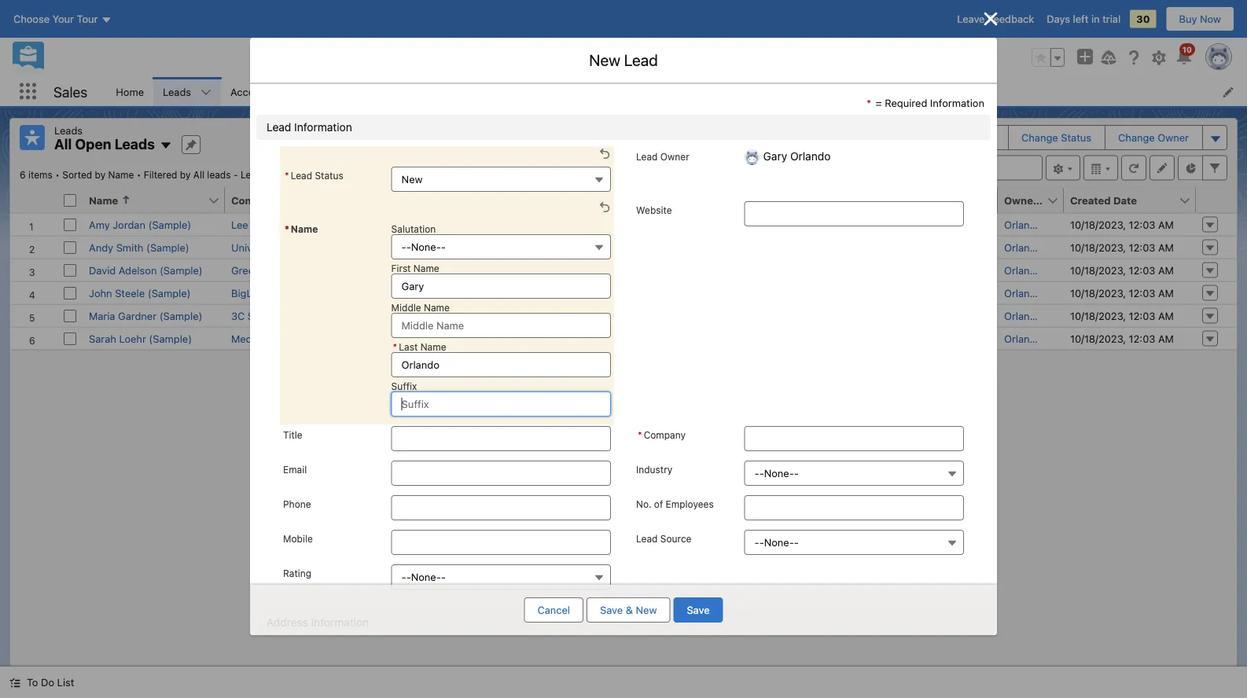 Task type: locate. For each thing, give the bounding box(es) containing it.
save right &
[[687, 605, 710, 617]]

all open leads status
[[20, 170, 303, 181]]

item number element
[[10, 188, 57, 214]]

2 horizontal spatial •
[[296, 170, 301, 181]]

filtered
[[144, 170, 177, 181]]

1 vertical spatial owner
[[661, 151, 690, 162]]

information up updated
[[294, 121, 352, 134]]

1 horizontal spatial leads
[[115, 136, 155, 153]]

david adelson (sample)
[[89, 264, 203, 276]]

company
[[231, 194, 279, 206], [644, 430, 686, 441]]

text default image
[[9, 678, 20, 689]]

1 10/18/2023, 12:03 am from the top
[[1071, 219, 1175, 231]]

change up created date element
[[1119, 132, 1156, 144]]

lead source --none--
[[637, 533, 799, 549]]

1 horizontal spatial change
[[1119, 132, 1156, 144]]

universal technologies link
[[231, 242, 341, 253]]

rating
[[283, 568, 312, 579]]

leave feedback
[[958, 13, 1035, 25]]

exec vp
[[370, 310, 408, 322]]

status inside * lead status new
[[315, 170, 344, 181]]

no. of employees
[[637, 499, 714, 510]]

in
[[1092, 13, 1101, 25]]

0 horizontal spatial title
[[283, 430, 303, 441]]

david
[[89, 264, 116, 276]]

10/18/2023, 12:03 am
[[1071, 219, 1175, 231], [1071, 242, 1175, 253], [1071, 264, 1175, 276], [1071, 287, 1175, 299], [1071, 310, 1175, 322], [1071, 333, 1175, 345]]

(sample)
[[148, 219, 191, 231], [146, 242, 189, 253], [160, 264, 203, 276], [148, 287, 191, 299], [160, 310, 203, 322], [149, 333, 192, 345]]

company button
[[225, 188, 346, 213]]

information for director, information technology
[[413, 264, 468, 276]]

publishing
[[283, 264, 332, 276]]

cancel button
[[524, 598, 584, 623]]

new inside * lead status new
[[402, 174, 423, 185]]

status up list view controls icon
[[1062, 132, 1092, 144]]

1 horizontal spatial company
[[644, 430, 686, 441]]

company up 'industry'
[[644, 430, 686, 441]]

no.
[[637, 499, 652, 510]]

trial
[[1103, 13, 1121, 25]]

connecticut down california
[[526, 287, 584, 299]]

3c
[[231, 310, 245, 322]]

6 orlando link from the top
[[1005, 333, 1043, 345]]

updated
[[303, 170, 342, 181]]

* for * name
[[285, 223, 289, 234]]

information down president
[[413, 264, 468, 276]]

created date element
[[1065, 188, 1206, 214]]

* up 'company' button
[[285, 170, 289, 181]]

vp for exec vp
[[395, 310, 408, 322]]

sorted
[[62, 170, 92, 181]]

biglife inc. link
[[231, 287, 284, 299]]

none- inside industry --none--
[[765, 468, 795, 480]]

list
[[106, 77, 1248, 106]]

0 horizontal spatial phone
[[283, 499, 311, 510]]

0 vertical spatial email
[[752, 194, 780, 206]]

adelson
[[119, 264, 157, 276]]

email up the info@salesforce.com link
[[752, 194, 780, 206]]

vp for senior vp
[[403, 287, 416, 299]]

middle
[[392, 302, 422, 313]]

lead inside button
[[880, 194, 904, 206]]

1 horizontal spatial email
[[752, 194, 780, 206]]

email up mobile at bottom left
[[283, 464, 307, 475]]

search... button
[[442, 45, 757, 70]]

(sample) right adelson
[[160, 264, 203, 276]]

(sample) down david adelson (sample)
[[148, 287, 191, 299]]

connecticut
[[526, 242, 584, 253], [526, 287, 584, 299]]

* up universal technologies
[[285, 223, 289, 234]]

* company
[[638, 430, 686, 441]]

owner up created date element
[[1159, 132, 1190, 144]]

import button
[[843, 126, 899, 150]]

1 orlando from the top
[[1005, 219, 1043, 231]]

Suffix text field
[[392, 392, 611, 417]]

•
[[55, 170, 60, 181], [137, 170, 141, 181], [296, 170, 301, 181]]

info@salesforce.com
[[752, 219, 852, 231]]

(sample) for andy smith (sample)
[[146, 242, 189, 253]]

all left leads at top left
[[193, 170, 205, 181]]

0 horizontal spatial •
[[55, 170, 60, 181]]

• left updated
[[296, 170, 301, 181]]

Website text field
[[745, 201, 965, 227]]

2 vertical spatial vp
[[395, 310, 408, 322]]

0 vertical spatial all
[[54, 136, 72, 153]]

name up "amy"
[[89, 194, 118, 206]]

3 orlando link from the top
[[1005, 264, 1043, 276]]

2 orlando link from the top
[[1005, 242, 1043, 253]]

phone up mobile at bottom left
[[283, 499, 311, 510]]

6 orlando from the top
[[1005, 333, 1043, 345]]

1 change from the left
[[1022, 132, 1059, 144]]

group
[[1032, 48, 1065, 67]]

status inside all open leads grid
[[907, 194, 940, 206]]

0 vertical spatial phone
[[626, 194, 658, 206]]

leads right home
[[163, 86, 191, 98]]

2 10/18/2023, from the top
[[1071, 242, 1127, 253]]

status left 13
[[315, 170, 344, 181]]

1 orlando link from the top
[[1005, 219, 1043, 231]]

by right 'sorted'
[[95, 170, 106, 181]]

steele
[[115, 287, 145, 299]]

vp
[[370, 219, 383, 231], [403, 287, 416, 299], [395, 310, 408, 322]]

gary link
[[954, 219, 976, 231]]

1 vertical spatial title
[[283, 430, 303, 441]]

save inside button
[[687, 605, 710, 617]]

company up lee
[[231, 194, 279, 206]]

none- inside rating --none--
[[411, 572, 441, 583]]

days left in trial
[[1048, 13, 1121, 25]]

(sample) down maria gardner (sample) link
[[149, 333, 192, 345]]

action image
[[1197, 188, 1238, 213]]

andy smith (sample) link
[[89, 242, 189, 253]]

4 orlando from the top
[[1005, 287, 1043, 299]]

lead status element
[[873, 188, 957, 214]]

change inside change status button
[[1022, 132, 1059, 144]]

title element
[[364, 188, 530, 214]]

• right the items
[[55, 170, 60, 181]]

vp up the vice
[[370, 219, 383, 231]]

1 vertical spatial connecticut
[[526, 287, 584, 299]]

am
[[1159, 219, 1175, 231], [1159, 242, 1175, 253], [1159, 264, 1175, 276], [1159, 287, 1175, 299], [1159, 310, 1175, 322], [1159, 333, 1175, 345]]

new inside button
[[807, 132, 829, 144]]

new york
[[526, 333, 572, 345]]

list item
[[574, 77, 640, 106]]

owner for lead owner
[[661, 151, 690, 162]]

owner inside "button"
[[1159, 132, 1190, 144]]

green
[[231, 264, 260, 276]]

all open leads|leads|list view element
[[9, 118, 1239, 667]]

1 horizontal spatial phone
[[626, 194, 658, 206]]

leads
[[207, 170, 231, 181]]

save & new button
[[587, 598, 671, 623]]

cell
[[57, 188, 83, 214], [620, 214, 746, 236], [620, 236, 746, 258], [746, 236, 873, 258], [873, 236, 947, 258], [947, 236, 999, 258], [620, 258, 746, 281], [746, 258, 873, 281], [873, 258, 947, 281], [947, 258, 999, 281], [620, 281, 746, 304], [746, 281, 873, 304], [873, 281, 947, 304], [947, 281, 999, 304], [620, 304, 746, 327], [746, 304, 873, 327], [873, 304, 947, 327], [947, 304, 999, 327], [620, 327, 746, 350], [746, 327, 873, 350], [873, 327, 947, 350], [947, 327, 999, 350]]

all left open
[[54, 136, 72, 153]]

leads
[[163, 86, 191, 98], [54, 124, 83, 136], [115, 136, 155, 153]]

leads up filtered
[[115, 136, 155, 153]]

* inside * lead status new
[[285, 170, 289, 181]]

2 horizontal spatial leads
[[163, 86, 191, 98]]

status down search all open leads list view. search field
[[907, 194, 940, 206]]

company element
[[225, 188, 364, 214]]

feedback
[[988, 13, 1035, 25]]

1 vertical spatial company
[[644, 430, 686, 441]]

owner up phone button
[[661, 151, 690, 162]]

0 vertical spatial inc.
[[267, 287, 284, 299]]

email
[[752, 194, 780, 206], [283, 464, 307, 475]]

0 horizontal spatial email
[[283, 464, 307, 475]]

* up 'industry'
[[638, 430, 643, 441]]

change inside change owner "button"
[[1119, 132, 1156, 144]]

0 vertical spatial title
[[370, 194, 393, 206]]

5 orlando link from the top
[[1005, 310, 1043, 322]]

2 12:03 from the top
[[1130, 242, 1156, 253]]

1 horizontal spatial •
[[137, 170, 141, 181]]

information for lead information
[[294, 121, 352, 134]]

1 save from the left
[[600, 605, 623, 617]]

accounts
[[231, 86, 275, 98]]

rating --none--
[[283, 568, 446, 583]]

1 horizontal spatial owner
[[1159, 132, 1190, 144]]

none- inside lead source --none--
[[765, 537, 795, 549]]

3 10/18/2023, 12:03 am from the top
[[1071, 264, 1175, 276]]

john steele (sample)
[[89, 287, 191, 299]]

lead status button
[[873, 188, 940, 213]]

1 horizontal spatial by
[[180, 170, 191, 181]]

lee
[[231, 219, 248, 231]]

title inside button
[[370, 194, 393, 206]]

medlife, inc. link
[[231, 333, 293, 345]]

none-
[[411, 241, 441, 253], [765, 468, 795, 480], [765, 537, 795, 549], [411, 572, 441, 583]]

2 connecticut from the top
[[526, 287, 584, 299]]

* last name
[[393, 342, 447, 353]]

leads list item
[[153, 77, 221, 106]]

information inside all open leads grid
[[413, 264, 468, 276]]

* left =
[[867, 97, 872, 109]]

(sample) for sarah loehr (sample)
[[149, 333, 192, 345]]

information right address
[[311, 617, 369, 629]]

save & new
[[600, 605, 657, 617]]

3 12:03 from the top
[[1130, 264, 1156, 276]]

phone down lead owner
[[626, 194, 658, 206]]

2 save from the left
[[687, 605, 710, 617]]

leads inside list item
[[163, 86, 191, 98]]

phone button
[[620, 188, 729, 213]]

name down president
[[414, 263, 440, 274]]

orlando link for senior vp
[[1005, 287, 1043, 299]]

1 connecticut from the top
[[526, 242, 584, 253]]

2 change from the left
[[1119, 132, 1156, 144]]

green dot publishing link
[[231, 264, 332, 276]]

1 vertical spatial all
[[193, 170, 205, 181]]

vp purchasing
[[370, 219, 439, 231]]

(sample) up david adelson (sample)
[[146, 242, 189, 253]]

1 10/18/2023, from the top
[[1071, 219, 1127, 231]]

none- inside salutation --none--
[[411, 241, 441, 253]]

new
[[590, 51, 621, 69], [807, 132, 829, 144], [402, 174, 423, 185], [880, 219, 901, 231], [526, 333, 548, 345], [636, 605, 657, 617]]

1 vertical spatial inc.
[[275, 333, 293, 345]]

None text field
[[745, 426, 965, 452]]

lead information
[[267, 121, 352, 134]]

name inside button
[[89, 194, 118, 206]]

* left last
[[393, 342, 398, 353]]

first name
[[392, 263, 440, 274]]

inc. down dot
[[267, 287, 284, 299]]

5 am from the top
[[1159, 310, 1175, 322]]

orlando for senior vp
[[1005, 287, 1043, 299]]

4 10/18/2023, 12:03 am from the top
[[1071, 287, 1175, 299]]

-
[[234, 170, 238, 181], [402, 241, 407, 253], [407, 241, 411, 253], [441, 241, 446, 253], [755, 468, 760, 480], [760, 468, 765, 480], [795, 468, 799, 480], [755, 537, 760, 549], [760, 537, 765, 549], [795, 537, 799, 549], [402, 572, 407, 583], [407, 572, 411, 583], [441, 572, 446, 583]]

buy
[[1180, 13, 1198, 25]]

vp up middle
[[403, 287, 416, 299]]

address
[[267, 617, 308, 629]]

vp right the exec
[[395, 310, 408, 322]]

list view controls image
[[1047, 155, 1081, 181]]

by right filtered
[[180, 170, 191, 181]]

1 by from the left
[[95, 170, 106, 181]]

None search field
[[855, 155, 1043, 181]]

2 orlando from the top
[[1005, 242, 1043, 253]]

Lead Status, New button
[[392, 167, 611, 192]]

add to campaign
[[913, 132, 995, 144]]

Mobile text field
[[392, 530, 611, 556]]

orlando for system administrator
[[1005, 333, 1043, 345]]

owner
[[1159, 132, 1190, 144], [661, 151, 690, 162]]

5 orlando from the top
[[1005, 310, 1043, 322]]

Search All Open Leads list view. search field
[[855, 155, 1043, 181]]

(sample) right gardner
[[160, 310, 203, 322]]

all open leads grid
[[10, 188, 1238, 351]]

0 vertical spatial owner
[[1159, 132, 1190, 144]]

0 horizontal spatial all
[[54, 136, 72, 153]]

save left &
[[600, 605, 623, 617]]

company inside button
[[231, 194, 279, 206]]

(sample) down name element
[[148, 219, 191, 231]]

inc. down systems
[[275, 333, 293, 345]]

1 12:03 from the top
[[1130, 219, 1156, 231]]

new inside button
[[636, 605, 657, 617]]

0 vertical spatial connecticut
[[526, 242, 584, 253]]

* for * = required information
[[867, 97, 872, 109]]

Email text field
[[392, 461, 611, 486]]

0 horizontal spatial save
[[600, 605, 623, 617]]

connecticut up california
[[526, 242, 584, 253]]

Title text field
[[392, 426, 611, 452]]

2 by from the left
[[180, 170, 191, 181]]

1 horizontal spatial title
[[370, 194, 393, 206]]

phone
[[626, 194, 658, 206], [283, 499, 311, 510]]

0 vertical spatial vp
[[370, 219, 383, 231]]

1 horizontal spatial save
[[687, 605, 710, 617]]

0 vertical spatial company
[[231, 194, 279, 206]]

0 horizontal spatial owner
[[661, 151, 690, 162]]

0 horizontal spatial change
[[1022, 132, 1059, 144]]

cancel
[[538, 605, 571, 617]]

• left filtered
[[137, 170, 141, 181]]

0 horizontal spatial by
[[95, 170, 106, 181]]

name right last
[[421, 342, 447, 353]]

save inside button
[[600, 605, 623, 617]]

andy
[[89, 242, 113, 253]]

middle name
[[392, 302, 450, 313]]

accounts list item
[[221, 77, 305, 106]]

email element
[[746, 188, 883, 214]]

leads right leads icon
[[54, 124, 83, 136]]

sarah loehr (sample)
[[89, 333, 192, 345]]

1 vertical spatial vp
[[403, 287, 416, 299]]

suffix
[[392, 381, 417, 392]]

0 horizontal spatial company
[[231, 194, 279, 206]]

(sample) for david adelson (sample)
[[160, 264, 203, 276]]

change up list view controls icon
[[1022, 132, 1059, 144]]

4 orlando link from the top
[[1005, 287, 1043, 299]]

inc. for medlife, inc.
[[275, 333, 293, 345]]

to
[[27, 677, 38, 689]]

name up technologies
[[291, 223, 318, 234]]

(sample) for amy jordan (sample)
[[148, 219, 191, 231]]



Task type: vqa. For each thing, say whether or not it's contained in the screenshot.
save for Save & New
yes



Task type: describe. For each thing, give the bounding box(es) containing it.
systems
[[248, 310, 288, 322]]

lead owner
[[637, 151, 690, 162]]

- inside all open leads|leads|list view element
[[234, 170, 238, 181]]

state/province button
[[520, 188, 603, 213]]

6 items • sorted by name • filtered by all leads - lead status • updated 13 minutes ago
[[20, 170, 412, 181]]

3 • from the left
[[296, 170, 301, 181]]

=
[[876, 97, 883, 109]]

save for save
[[687, 605, 710, 617]]

owner for change owner
[[1159, 132, 1190, 144]]

information up add to campaign button
[[931, 97, 985, 109]]

* for * last name
[[393, 342, 398, 353]]

lead inside lead source --none--
[[637, 533, 658, 545]]

all open leads
[[54, 136, 155, 153]]

3 orlando from the top
[[1005, 264, 1043, 276]]

leads link
[[153, 77, 201, 106]]

industry --none--
[[637, 464, 799, 480]]

import
[[855, 132, 887, 144]]

1 horizontal spatial all
[[193, 170, 205, 181]]

6 12:03 from the top
[[1130, 333, 1156, 345]]

5 10/18/2023, 12:03 am from the top
[[1071, 310, 1175, 322]]

2 10/18/2023, 12:03 am from the top
[[1071, 242, 1175, 253]]

medlife,
[[231, 333, 273, 345]]

lee enterprise, inc link
[[231, 219, 320, 231]]

vice
[[370, 242, 391, 253]]

gardner
[[118, 310, 157, 322]]

campaign
[[947, 132, 995, 144]]

Middle Name text field
[[392, 313, 611, 338]]

smith
[[116, 242, 144, 253]]

leads image
[[20, 125, 45, 150]]

universal technologies
[[231, 242, 341, 253]]

phone inside button
[[626, 194, 658, 206]]

13
[[344, 170, 354, 181]]

home
[[116, 86, 144, 98]]

3 am from the top
[[1159, 264, 1175, 276]]

system administrator
[[370, 333, 472, 345]]

system
[[370, 333, 405, 345]]

biglife inc.
[[231, 287, 284, 299]]

change status button
[[1010, 126, 1105, 150]]

3c systems
[[231, 310, 288, 322]]

phone element
[[620, 188, 755, 214]]

none- for rating --none--
[[411, 572, 441, 583]]

information for address information
[[311, 617, 369, 629]]

to do list button
[[0, 667, 84, 699]]

mobile
[[283, 533, 313, 545]]

name right middle
[[424, 302, 450, 313]]

owner first name element
[[947, 188, 1008, 214]]

1 vertical spatial phone
[[283, 499, 311, 510]]

orlando link for system administrator
[[1005, 333, 1043, 345]]

Last Name text field
[[392, 353, 611, 378]]

change owner button
[[1106, 126, 1202, 150]]

buy now
[[1180, 13, 1222, 25]]

3c systems link
[[231, 310, 288, 322]]

0 horizontal spatial leads
[[54, 124, 83, 136]]

technologies
[[278, 242, 341, 253]]

green dot publishing
[[231, 264, 332, 276]]

owner last name element
[[999, 188, 1074, 214]]

status up 'company' button
[[265, 170, 293, 181]]

change for change status
[[1022, 132, 1059, 144]]

save button
[[674, 598, 724, 623]]

* = required information
[[867, 97, 985, 109]]

2 am from the top
[[1159, 242, 1175, 253]]

6 am from the top
[[1159, 333, 1175, 345]]

inc. for biglife inc.
[[267, 287, 284, 299]]

orlando link for vice president
[[1005, 242, 1043, 253]]

new lead
[[590, 51, 658, 69]]

change for change owner
[[1119, 132, 1156, 144]]

Rating button
[[392, 565, 611, 590]]

lead inside * lead status new
[[291, 170, 312, 181]]

enterprise,
[[251, 219, 303, 231]]

5 12:03 from the top
[[1130, 310, 1156, 322]]

search...
[[473, 52, 515, 63]]

biglife
[[231, 287, 264, 299]]

1 vertical spatial email
[[283, 464, 307, 475]]

Phone text field
[[392, 496, 611, 521]]

source
[[661, 533, 692, 545]]

4 12:03 from the top
[[1130, 287, 1156, 299]]

technology
[[471, 264, 526, 276]]

inc
[[306, 219, 320, 231]]

dot
[[263, 264, 280, 276]]

6 10/18/2023, from the top
[[1071, 333, 1127, 345]]

2 • from the left
[[137, 170, 141, 181]]

select list display image
[[1084, 155, 1119, 181]]

sarah loehr (sample) link
[[89, 333, 192, 345]]

accounts link
[[221, 77, 285, 106]]

action element
[[1197, 188, 1238, 214]]

lead status
[[880, 194, 940, 206]]

1 • from the left
[[55, 170, 60, 181]]

none- for salutation --none--
[[411, 241, 441, 253]]

Lead Source button
[[745, 530, 965, 556]]

none search field inside all open leads|leads|list view element
[[855, 155, 1043, 181]]

4 am from the top
[[1159, 287, 1175, 299]]

connecticut for senior vp
[[526, 287, 584, 299]]

now
[[1201, 13, 1222, 25]]

Salutation button
[[392, 234, 611, 260]]

5 10/18/2023, from the top
[[1071, 310, 1127, 322]]

3 10/18/2023, from the top
[[1071, 264, 1127, 276]]

* for * company
[[638, 430, 643, 441]]

maria gardner (sample) link
[[89, 310, 203, 322]]

massachusetts
[[526, 310, 598, 322]]

andy smith (sample)
[[89, 242, 189, 253]]

orlando link for exec vp
[[1005, 310, 1043, 322]]

info@salesforce.com link
[[752, 219, 852, 231]]

days
[[1048, 13, 1071, 25]]

state/province
[[526, 194, 601, 206]]

john steele (sample) link
[[89, 287, 191, 299]]

name element
[[83, 188, 234, 214]]

Industry button
[[745, 461, 965, 486]]

name up name button
[[108, 170, 134, 181]]

save for save & new
[[600, 605, 623, 617]]

6 10/18/2023, 12:03 am from the top
[[1071, 333, 1175, 345]]

amy jordan (sample) link
[[89, 219, 191, 231]]

created
[[1071, 194, 1112, 206]]

No. of Employees text field
[[745, 496, 965, 521]]

(sample) for john steele (sample)
[[148, 287, 191, 299]]

orlando for exec vp
[[1005, 310, 1043, 322]]

senior vp
[[370, 287, 416, 299]]

6
[[20, 170, 26, 181]]

(sample) for maria gardner (sample)
[[160, 310, 203, 322]]

administrator
[[408, 333, 472, 345]]

created date button
[[1065, 188, 1180, 213]]

item number image
[[10, 188, 57, 213]]

name button
[[83, 188, 208, 213]]

list
[[57, 677, 74, 689]]

gary
[[954, 219, 976, 231]]

First Name text field
[[392, 274, 611, 299]]

website
[[637, 205, 672, 216]]

amy
[[89, 219, 110, 231]]

connecticut for vice president
[[526, 242, 584, 253]]

inverse image
[[982, 9, 1001, 28]]

* for * lead status new
[[285, 170, 289, 181]]

california
[[526, 264, 572, 276]]

industry
[[637, 464, 673, 475]]

of
[[655, 499, 664, 510]]

1 am from the top
[[1159, 219, 1175, 231]]

state/province element
[[520, 188, 629, 214]]

medlife, inc.
[[231, 333, 293, 345]]

email inside button
[[752, 194, 780, 206]]

amy jordan (sample)
[[89, 219, 191, 231]]

president
[[393, 242, 439, 253]]

list containing home
[[106, 77, 1248, 106]]

david adelson (sample) link
[[89, 264, 203, 276]]

change status
[[1022, 132, 1092, 144]]

maria
[[89, 310, 115, 322]]

leave
[[958, 13, 986, 25]]

to do list
[[27, 677, 74, 689]]

* name
[[285, 223, 318, 234]]

date
[[1114, 194, 1138, 206]]

none- for industry --none--
[[765, 468, 795, 480]]

orlando for vice president
[[1005, 242, 1043, 253]]

address information
[[267, 617, 369, 629]]

4 10/18/2023, from the top
[[1071, 287, 1127, 299]]



